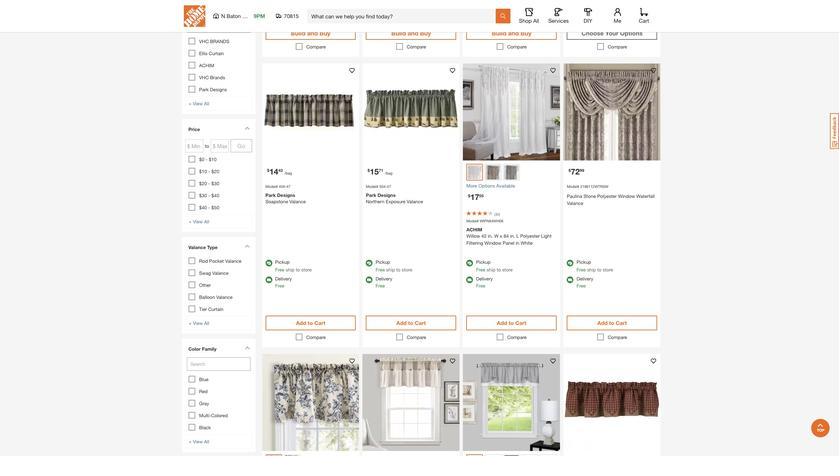 Task type: vqa. For each thing, say whether or not it's contained in the screenshot.
1st Best
no



Task type: describe. For each thing, give the bounding box(es) containing it.
model# 456-47
[[265, 185, 291, 189]]

type
[[207, 245, 218, 250]]

services button
[[548, 8, 569, 24]]

ship for (
[[487, 267, 495, 273]]

vhc brands link
[[199, 75, 225, 80]]

multi-colored
[[199, 413, 228, 419]]

curtain for tier curtain
[[208, 307, 223, 312]]

42
[[481, 234, 487, 239]]

me
[[614, 17, 621, 24]]

47 for 15
[[387, 185, 391, 189]]

services
[[548, 17, 569, 24]]

all down tier
[[204, 321, 209, 326]]

park designs northern exposure valance
[[366, 193, 423, 205]]

view for achim
[[193, 101, 203, 106]]

brands
[[210, 38, 229, 44]]

+ view all for $20 - $30
[[189, 219, 209, 225]]

- for $10
[[208, 169, 210, 174]]

1 vertical spatial $10
[[199, 169, 207, 174]]

filtering
[[466, 241, 483, 246]]

2186112wtrsw
[[580, 185, 609, 189]]

add to cart for soapstone valance
[[296, 320, 325, 327]]

available for pickup image for /bag
[[366, 260, 373, 267]]

$ 17 05
[[468, 193, 484, 202]]

$ for 17
[[468, 194, 470, 199]]

$ for 15
[[368, 168, 370, 173]]

1 horizontal spatial $40
[[211, 193, 219, 198]]

willow 42 in. w x 84 in. l polyester light filtering window panel in white image
[[463, 64, 560, 161]]

cart for (
[[515, 320, 526, 327]]

buy for second build and buy link
[[420, 29, 431, 37]]

light
[[541, 234, 552, 239]]

4 add from the left
[[598, 320, 608, 327]]

choose your options link
[[567, 26, 657, 40]]

northern
[[366, 199, 384, 205]]

4 ship from the left
[[587, 267, 596, 273]]

search text field for blue
[[187, 358, 250, 371]]

available for pickup image
[[265, 260, 272, 267]]

white
[[521, 241, 533, 246]]

ellis curtain
[[199, 50, 224, 56]]

valance inside paulina stone polyester window waterfall valance
[[567, 201, 583, 207]]

multi-
[[199, 413, 211, 419]]

$20 - $30 link
[[199, 181, 219, 186]]

diy button
[[577, 8, 599, 24]]

ellis curtain link
[[199, 50, 224, 56]]

more
[[466, 183, 477, 189]]

sturbridge wine point valance image
[[564, 355, 661, 452]]

delivery for northern exposure valance
[[376, 277, 392, 282]]

available shipping image for (
[[466, 277, 473, 284]]

1 horizontal spatial options
[[620, 29, 643, 37]]

l
[[516, 234, 519, 239]]

colored
[[211, 413, 228, 419]]

rod
[[199, 258, 208, 264]]

model# 2186112wtrsw
[[567, 185, 609, 189]]

black link
[[199, 425, 211, 431]]

+ view all link for achim
[[185, 96, 252, 111]]

valance right pocket
[[225, 258, 241, 264]]

vhc brands
[[199, 75, 225, 80]]

model# for model# 456-47
[[265, 185, 278, 189]]

in
[[516, 241, 519, 246]]

park designs soapstone valance
[[265, 193, 306, 205]]

build and buy for first build and buy link from right
[[492, 29, 532, 37]]

$ for 72
[[569, 168, 571, 173]]

84
[[504, 234, 509, 239]]

brand link
[[185, 4, 252, 19]]

paulina
[[567, 194, 582, 199]]

add to cart button for northern exposure valance
[[366, 316, 456, 331]]

n
[[221, 13, 225, 19]]

the home depot logo image
[[184, 5, 205, 27]]

add for northern exposure valance
[[397, 320, 407, 327]]

$10 - $20
[[199, 169, 219, 174]]

4 add to cart from the left
[[598, 320, 627, 327]]

vhc for vhc brands
[[199, 38, 209, 44]]

0 horizontal spatial $30
[[199, 193, 207, 198]]

pocket
[[209, 258, 224, 264]]

model# 504-47
[[366, 185, 391, 189]]

valance inside park designs soapstone valance
[[289, 199, 306, 205]]

achim willow 42 in. w x 84 in. l polyester light filtering window panel in white
[[466, 227, 552, 246]]

+ view all for gray
[[189, 439, 209, 445]]

park for 14
[[265, 193, 276, 198]]

available shipping image for 72
[[567, 277, 574, 284]]

red link
[[199, 389, 208, 395]]

$10 - $20 link
[[199, 169, 219, 174]]

$30 - $40 link
[[199, 193, 219, 198]]

other link
[[199, 283, 211, 288]]

70815
[[284, 13, 299, 19]]

ship for soapstone valance
[[286, 267, 294, 273]]

build for first build and buy link from the left
[[291, 29, 306, 37]]

71
[[379, 168, 383, 173]]

all for $0 - $10
[[204, 219, 209, 225]]

stone
[[584, 194, 596, 199]]

delivery for soapstone valance
[[275, 277, 292, 282]]

vhc for vhc brands
[[199, 75, 209, 80]]

tier curtain
[[199, 307, 223, 312]]

and for first build and buy link from right
[[508, 29, 519, 37]]

cart for soapstone valance
[[314, 320, 325, 327]]

05
[[479, 194, 484, 199]]

exposure
[[386, 199, 406, 205]]

available for pickup image for 72
[[567, 260, 574, 267]]

designs for 14
[[277, 193, 295, 198]]

all for vhc brands
[[204, 101, 209, 106]]

delivery free for northern exposure valance
[[376, 277, 392, 289]]

me button
[[607, 8, 628, 24]]

valance type link
[[185, 241, 252, 256]]

all for blue
[[204, 439, 209, 445]]

add to cart button for (
[[466, 316, 557, 331]]

+ for gray
[[189, 439, 192, 445]]

0 horizontal spatial designs
[[210, 87, 227, 92]]

available shipping image for /bag
[[366, 277, 373, 284]]

feedback link image
[[830, 113, 839, 149]]

valance down rod pocket valance link
[[212, 271, 229, 276]]

color
[[188, 347, 201, 352]]

shop all
[[519, 17, 539, 24]]

- for $40
[[208, 205, 210, 211]]

vhc brands
[[199, 38, 229, 44]]

store for northern exposure valance
[[402, 267, 412, 273]]

$20 - $30
[[199, 181, 219, 186]]

99
[[580, 168, 584, 173]]

buy for first build and buy link from right
[[521, 29, 532, 37]]

model# wipn84wh06
[[466, 219, 504, 223]]

add for soapstone valance
[[296, 320, 306, 327]]

x
[[500, 234, 502, 239]]

valance type
[[188, 245, 218, 250]]

waverly garden 80 in. w x 13 in. l tailored valance in indigo image
[[262, 355, 359, 452]]

and for second build and buy link
[[408, 29, 418, 37]]

2 available for pickup image from the left
[[466, 260, 473, 267]]

4 store from the left
[[603, 267, 613, 273]]

choose your options
[[582, 29, 643, 37]]

4 add to cart button from the left
[[567, 316, 657, 331]]

balloon valance link
[[199, 295, 233, 300]]

view for $20 - $30
[[193, 219, 203, 225]]

add to cart for northern exposure valance
[[397, 320, 426, 327]]

achim for achim
[[199, 62, 214, 68]]

tier
[[199, 307, 207, 312]]

build for second build and buy link
[[391, 29, 406, 37]]

blue
[[199, 377, 209, 383]]

$ 72 99
[[569, 167, 584, 177]]

model# for model# 504-47
[[366, 185, 378, 189]]

buy for first build and buy link from the left
[[320, 29, 331, 37]]



Task type: locate. For each thing, give the bounding box(es) containing it.
caret icon image inside price link
[[245, 127, 250, 130]]

delivery free for (
[[476, 277, 493, 289]]

view down park designs link
[[193, 101, 203, 106]]

rouge
[[242, 13, 258, 19]]

window inside paulina stone polyester window waterfall valance
[[618, 194, 635, 199]]

3 view from the top
[[193, 321, 203, 326]]

2 delivery free from the left
[[376, 277, 392, 289]]

+ view all link for $20 - $30
[[185, 215, 252, 229]]

$ inside $ 17 05
[[468, 194, 470, 199]]

2 horizontal spatial and
[[508, 29, 519, 37]]

0 horizontal spatial in.
[[488, 234, 493, 239]]

1 horizontal spatial /bag
[[385, 171, 393, 176]]

park up soapstone
[[265, 193, 276, 198]]

build and buy down what can we help you find today? 'search field'
[[391, 29, 431, 37]]

window inside achim willow 42 in. w x 84 in. l polyester light filtering window panel in white
[[484, 241, 501, 246]]

3 build and buy from the left
[[492, 29, 532, 37]]

- for $20
[[208, 181, 210, 186]]

47 up park designs soapstone valance at the top left of the page
[[286, 185, 291, 189]]

valance right soapstone
[[289, 199, 306, 205]]

paulina stone polyester window waterfall valance image
[[564, 64, 661, 161]]

1 and from the left
[[307, 29, 318, 37]]

brand
[[188, 8, 202, 14]]

park down vhc brands link at top
[[199, 87, 209, 92]]

+ for $20 - $30
[[189, 219, 192, 225]]

search text field down n
[[187, 19, 250, 33]]

0 horizontal spatial and
[[307, 29, 318, 37]]

designs inside park designs northern exposure valance
[[378, 193, 396, 198]]

1 vertical spatial $40
[[199, 205, 207, 211]]

1 build from the left
[[291, 29, 306, 37]]

2 search text field from the top
[[187, 358, 250, 371]]

3 pickup from the left
[[476, 260, 491, 265]]

1 horizontal spatial designs
[[277, 193, 295, 198]]

window
[[618, 194, 635, 199], [484, 241, 501, 246]]

1 + view all link from the top
[[185, 96, 252, 111]]

+
[[189, 101, 192, 106], [189, 219, 192, 225], [189, 321, 192, 326], [189, 439, 192, 445]]

What can we help you find today? search field
[[311, 9, 495, 23]]

/bag
[[285, 171, 292, 176], [385, 171, 393, 176]]

17
[[470, 193, 479, 202]]

2 build from the left
[[391, 29, 406, 37]]

0 horizontal spatial available for pickup image
[[366, 260, 373, 267]]

search text field for vhc brands
[[187, 19, 250, 33]]

2 vertical spatial caret icon image
[[245, 347, 250, 350]]

price-range-lowerBound telephone field
[[185, 140, 203, 153]]

1 horizontal spatial available shipping image
[[466, 277, 473, 284]]

balloon valance
[[199, 295, 233, 300]]

0 horizontal spatial $10
[[199, 169, 207, 174]]

ship for northern exposure valance
[[386, 267, 395, 273]]

/bag for 14
[[285, 171, 292, 176]]

1 vertical spatial window
[[484, 241, 501, 246]]

2 add from the left
[[397, 320, 407, 327]]

1 pickup from the left
[[275, 260, 290, 265]]

3 delivery free from the left
[[476, 277, 493, 289]]

2 available shipping image from the left
[[567, 277, 574, 284]]

red
[[199, 389, 208, 395]]

3 + from the top
[[189, 321, 192, 326]]

2 add to cart from the left
[[397, 320, 426, 327]]

add to cart button
[[265, 316, 356, 331], [366, 316, 456, 331], [466, 316, 557, 331], [567, 316, 657, 331]]

vhc
[[199, 38, 209, 44], [199, 75, 209, 80]]

n baton rouge
[[221, 13, 258, 19]]

0 vertical spatial $40
[[211, 193, 219, 198]]

options down me
[[620, 29, 643, 37]]

2 + view all from the top
[[189, 219, 209, 225]]

all down the park designs
[[204, 101, 209, 106]]

4 view from the top
[[193, 439, 203, 445]]

soapstone
[[265, 199, 288, 205]]

3 + view all link from the top
[[185, 316, 252, 331]]

$ for 14
[[267, 168, 269, 173]]

1 47 from the left
[[286, 185, 291, 189]]

0 horizontal spatial window
[[484, 241, 501, 246]]

1 horizontal spatial 47
[[387, 185, 391, 189]]

model# for model# wipn84wh06
[[466, 219, 479, 223]]

504-
[[379, 185, 387, 189]]

1 horizontal spatial achim
[[466, 227, 482, 233]]

1 /bag from the left
[[285, 171, 292, 176]]

model# up willow
[[466, 219, 479, 223]]

3 add from the left
[[497, 320, 507, 327]]

curtain down balloon valance
[[208, 307, 223, 312]]

0 horizontal spatial $40
[[199, 205, 207, 211]]

3 pickup free ship to store from the left
[[476, 260, 513, 273]]

multi-colored link
[[199, 413, 228, 419]]

0 vertical spatial polyester
[[597, 194, 617, 199]]

2 horizontal spatial designs
[[378, 193, 396, 198]]

add
[[296, 320, 306, 327], [397, 320, 407, 327], [497, 320, 507, 327], [598, 320, 608, 327]]

cart
[[639, 17, 649, 24], [314, 320, 325, 327], [415, 320, 426, 327], [515, 320, 526, 327], [616, 320, 627, 327]]

build and buy
[[291, 29, 331, 37], [391, 29, 431, 37], [492, 29, 532, 37]]

pickup free ship to store for (
[[476, 260, 513, 273]]

Search text field
[[187, 19, 250, 33], [187, 358, 250, 371]]

view down tier
[[193, 321, 203, 326]]

70815 button
[[276, 13, 299, 19]]

0 vertical spatial $10
[[209, 157, 217, 162]]

3 caret icon image from the top
[[245, 347, 250, 350]]

3 store from the left
[[502, 267, 513, 273]]

add to cart for (
[[497, 320, 526, 327]]

1 add to cart button from the left
[[265, 316, 356, 331]]

2 horizontal spatial build
[[492, 29, 507, 37]]

0 vertical spatial vhc
[[199, 38, 209, 44]]

build and buy down the shop
[[492, 29, 532, 37]]

w
[[494, 234, 499, 239]]

build and buy for second build and buy link
[[391, 29, 431, 37]]

2 horizontal spatial park
[[366, 193, 376, 198]]

designs inside park designs soapstone valance
[[277, 193, 295, 198]]

more options available
[[466, 183, 515, 189]]

add for (
[[497, 320, 507, 327]]

$30 down $10 - $20
[[211, 181, 219, 186]]

2 add to cart button from the left
[[366, 316, 456, 331]]

achim link
[[199, 62, 214, 68]]

park inside park designs soapstone valance
[[265, 193, 276, 198]]

/bag for 15
[[385, 171, 393, 176]]

0 horizontal spatial /bag
[[285, 171, 292, 176]]

valance right exposure
[[407, 199, 423, 205]]

available shipping image
[[366, 277, 373, 284], [567, 277, 574, 284]]

store for (
[[502, 267, 513, 273]]

1 caret icon image from the top
[[245, 127, 250, 130]]

/bag right 43
[[285, 171, 292, 176]]

+ view all link down black
[[185, 435, 252, 449]]

price link
[[185, 122, 252, 138]]

1 store from the left
[[301, 267, 312, 273]]

15
[[370, 167, 379, 177]]

achim down ellis
[[199, 62, 214, 68]]

$0
[[199, 157, 204, 162]]

0 vertical spatial $30
[[211, 181, 219, 186]]

caret icon image for color family
[[245, 347, 250, 350]]

72
[[571, 167, 580, 177]]

swag
[[199, 271, 211, 276]]

1 horizontal spatial park
[[265, 193, 276, 198]]

park up northern
[[366, 193, 376, 198]]

0 horizontal spatial park
[[199, 87, 209, 92]]

grey image
[[504, 165, 519, 180]]

1 horizontal spatial and
[[408, 29, 418, 37]]

model# for model# 2186112wtrsw
[[567, 185, 579, 189]]

- right $0
[[206, 157, 208, 162]]

black
[[199, 425, 211, 431]]

1 add to cart from the left
[[296, 320, 325, 327]]

0 horizontal spatial build and buy link
[[265, 26, 356, 40]]

+ view all down tier
[[189, 321, 209, 326]]

2 47 from the left
[[387, 185, 391, 189]]

$20 up $20 - $30 link
[[211, 169, 219, 174]]

designs
[[210, 87, 227, 92], [277, 193, 295, 198], [378, 193, 396, 198]]

3 build and buy link from the left
[[466, 26, 557, 40]]

0 horizontal spatial build
[[291, 29, 306, 37]]

price-range-upperBound telephone field
[[211, 140, 229, 153]]

9pm
[[254, 13, 265, 19]]

1 + from the top
[[189, 101, 192, 106]]

build and buy down 70815
[[291, 29, 331, 37]]

1 vertical spatial $30
[[199, 193, 207, 198]]

3 delivery from the left
[[476, 277, 493, 282]]

2 + view all link from the top
[[185, 215, 252, 229]]

pickup free ship to store for northern exposure valance
[[376, 260, 412, 273]]

1 available shipping image from the left
[[265, 277, 272, 284]]

1 pickup free ship to store from the left
[[275, 260, 312, 273]]

vhc up ellis
[[199, 38, 209, 44]]

2 ship from the left
[[386, 267, 395, 273]]

build and buy link down the shop
[[466, 26, 557, 40]]

darcy 14 in. l polyester window curtain valance in grey/white image
[[463, 355, 560, 452]]

- for $30
[[208, 193, 210, 198]]

$ inside $ 14 43 /bag
[[267, 168, 269, 173]]

$10 right $0
[[209, 157, 217, 162]]

park for 15
[[366, 193, 376, 198]]

search text field down family
[[187, 358, 250, 371]]

build for first build and buy link from right
[[492, 29, 507, 37]]

$ left 43
[[267, 168, 269, 173]]

+ view all link down the tier curtain "link"
[[185, 316, 252, 331]]

available shipping image
[[265, 277, 272, 284], [466, 277, 473, 284]]

compare
[[306, 44, 326, 50], [407, 44, 426, 50], [507, 44, 527, 50], [608, 44, 627, 50], [306, 335, 326, 341], [407, 335, 426, 341], [507, 335, 527, 341], [608, 335, 627, 341]]

1 vertical spatial options
[[479, 183, 495, 189]]

$40 up $50
[[211, 193, 219, 198]]

valance down the paulina
[[567, 201, 583, 207]]

window down w
[[484, 241, 501, 246]]

shop all button
[[518, 8, 540, 24]]

2 delivery from the left
[[376, 277, 392, 282]]

pickup free ship to store for soapstone valance
[[275, 260, 312, 273]]

+ view all
[[189, 101, 209, 106], [189, 219, 209, 225], [189, 321, 209, 326], [189, 439, 209, 445]]

2 pickup from the left
[[376, 260, 390, 265]]

4 delivery free from the left
[[577, 277, 593, 289]]

polyester inside paulina stone polyester window waterfall valance
[[597, 194, 617, 199]]

- down $10 - $20
[[208, 181, 210, 186]]

2 horizontal spatial buy
[[521, 29, 532, 37]]

model# left 456-
[[265, 185, 278, 189]]

47 up park designs northern exposure valance
[[387, 185, 391, 189]]

0 vertical spatial options
[[620, 29, 643, 37]]

1 available shipping image from the left
[[366, 277, 373, 284]]

1 vertical spatial achim
[[466, 227, 482, 233]]

(
[[494, 212, 495, 217]]

- up $40 - $50 link
[[208, 193, 210, 198]]

1 vertical spatial $20
[[199, 181, 207, 186]]

$40 - $50 link
[[199, 205, 219, 211]]

0 horizontal spatial $20
[[199, 181, 207, 186]]

achim for achim willow 42 in. w x 84 in. l polyester light filtering window panel in white
[[466, 227, 482, 233]]

1 delivery free from the left
[[275, 277, 292, 289]]

park inside park designs northern exposure valance
[[366, 193, 376, 198]]

1 search text field from the top
[[187, 19, 250, 33]]

4 pickup from the left
[[577, 260, 591, 265]]

curtain down vhc brands
[[209, 50, 224, 56]]

model# left 504-
[[366, 185, 378, 189]]

0 horizontal spatial polyester
[[520, 234, 540, 239]]

0 vertical spatial caret icon image
[[245, 127, 250, 130]]

other
[[199, 283, 211, 288]]

caret icon image inside color family link
[[245, 347, 250, 350]]

willow
[[466, 234, 480, 239]]

color family link
[[185, 343, 252, 358]]

model# up the paulina
[[567, 185, 579, 189]]

polyester up "white"
[[520, 234, 540, 239]]

2 vhc from the top
[[199, 75, 209, 80]]

4 delivery from the left
[[577, 277, 593, 282]]

vhc brands link
[[199, 38, 229, 44]]

cart for northern exposure valance
[[415, 320, 426, 327]]

3 buy from the left
[[521, 29, 532, 37]]

+ view all link down the park designs
[[185, 96, 252, 111]]

$ 14 43 /bag
[[267, 167, 292, 177]]

2 horizontal spatial build and buy link
[[466, 26, 557, 40]]

store
[[301, 267, 312, 273], [402, 267, 412, 273], [502, 267, 513, 273], [603, 267, 613, 273]]

2 horizontal spatial available for pickup image
[[567, 260, 574, 267]]

delivery for (
[[476, 277, 493, 282]]

2 caret icon image from the top
[[245, 245, 250, 248]]

+ view all link
[[185, 96, 252, 111], [185, 215, 252, 229], [185, 316, 252, 331], [185, 435, 252, 449]]

valance right the balloon
[[216, 295, 233, 300]]

+ view all down $40 - $50
[[189, 219, 209, 225]]

47 for 14
[[286, 185, 291, 189]]

price
[[188, 126, 200, 132]]

4 pickup free ship to store from the left
[[577, 260, 613, 273]]

view down black link
[[193, 439, 203, 445]]

caret icon image inside 'valance type' link
[[245, 245, 250, 248]]

1 available for pickup image from the left
[[366, 260, 373, 267]]

2 view from the top
[[193, 219, 203, 225]]

window left waterfall
[[618, 194, 635, 199]]

white image
[[468, 165, 482, 180]]

$30 - $40
[[199, 193, 219, 198]]

panel
[[503, 241, 515, 246]]

0 horizontal spatial available shipping image
[[265, 277, 272, 284]]

pickup for soapstone valance
[[275, 260, 290, 265]]

swag valance
[[199, 271, 229, 276]]

3 available for pickup image from the left
[[567, 260, 574, 267]]

2 and from the left
[[408, 29, 418, 37]]

1 horizontal spatial build and buy link
[[366, 26, 456, 40]]

0 horizontal spatial achim
[[199, 62, 214, 68]]

$ left 71
[[368, 168, 370, 173]]

1 horizontal spatial build
[[391, 29, 406, 37]]

- left $50
[[208, 205, 210, 211]]

all down $40 - $50
[[204, 219, 209, 225]]

456-
[[279, 185, 286, 189]]

3 add to cart from the left
[[497, 320, 526, 327]]

in. left l
[[510, 234, 515, 239]]

more options available link
[[466, 183, 557, 190]]

+ view all for achim
[[189, 101, 209, 106]]

1 horizontal spatial build and buy
[[391, 29, 431, 37]]

view down $40 - $50
[[193, 219, 203, 225]]

1 horizontal spatial in.
[[510, 234, 515, 239]]

1 vertical spatial vhc
[[199, 75, 209, 80]]

3 build from the left
[[492, 29, 507, 37]]

1 horizontal spatial available shipping image
[[567, 277, 574, 284]]

0 horizontal spatial buy
[[320, 29, 331, 37]]

northern exposure valance image
[[363, 64, 460, 161]]

gray
[[199, 401, 209, 407]]

43
[[278, 168, 283, 173]]

/bag inside "$ 15 71 /bag"
[[385, 171, 393, 176]]

available shipping image for soapstone valance
[[265, 277, 272, 284]]

gray link
[[199, 401, 209, 407]]

shop
[[519, 17, 532, 24]]

2 + from the top
[[189, 219, 192, 225]]

0 vertical spatial $20
[[211, 169, 219, 174]]

1 vhc from the top
[[199, 38, 209, 44]]

/bag inside $ 14 43 /bag
[[285, 171, 292, 176]]

1 build and buy from the left
[[291, 29, 331, 37]]

$0 - $10 link
[[199, 157, 217, 162]]

polyester down 2186112wtrsw
[[597, 194, 617, 199]]

2 buy from the left
[[420, 29, 431, 37]]

valance
[[289, 199, 306, 205], [407, 199, 423, 205], [567, 201, 583, 207], [188, 245, 206, 250], [225, 258, 241, 264], [212, 271, 229, 276], [216, 295, 233, 300]]

+ view all down park designs link
[[189, 101, 209, 106]]

designs down 456-
[[277, 193, 295, 198]]

0 horizontal spatial options
[[479, 183, 495, 189]]

achim up willow
[[466, 227, 482, 233]]

$
[[267, 168, 269, 173], [368, 168, 370, 173], [569, 168, 571, 173], [468, 194, 470, 199]]

- for $0
[[206, 157, 208, 162]]

vhc down achim link
[[199, 75, 209, 80]]

available for pickup image
[[366, 260, 373, 267], [466, 260, 473, 267], [567, 260, 574, 267]]

0 horizontal spatial build and buy
[[291, 29, 331, 37]]

$ inside the $ 72 99
[[569, 168, 571, 173]]

3 and from the left
[[508, 29, 519, 37]]

2 build and buy link from the left
[[366, 26, 456, 40]]

)
[[499, 212, 500, 217]]

caret icon image
[[245, 127, 250, 130], [245, 245, 250, 248], [245, 347, 250, 350]]

and for first build and buy link from the left
[[307, 29, 318, 37]]

options up 05
[[479, 183, 495, 189]]

choose
[[582, 29, 604, 37]]

4 + view all link from the top
[[185, 435, 252, 449]]

0 vertical spatial achim
[[199, 62, 214, 68]]

caret icon image for valance type
[[245, 245, 250, 248]]

1 horizontal spatial polyester
[[597, 194, 617, 199]]

$ 15 71 /bag
[[368, 167, 393, 177]]

paulina stone polyester window waterfall valance
[[567, 194, 655, 207]]

0 horizontal spatial available shipping image
[[366, 277, 373, 284]]

wipn84wh06
[[480, 219, 504, 223]]

1 horizontal spatial $10
[[209, 157, 217, 162]]

rod pocket valance
[[199, 258, 241, 264]]

0 horizontal spatial 47
[[286, 185, 291, 189]]

tier curtain link
[[199, 307, 223, 312]]

pickup for northern exposure valance
[[376, 260, 390, 265]]

0 vertical spatial window
[[618, 194, 635, 199]]

build and buy link down what can we help you find today? 'search field'
[[366, 26, 456, 40]]

toffee image
[[486, 165, 501, 180]]

3 + view all from the top
[[189, 321, 209, 326]]

delivery free for soapstone valance
[[275, 277, 292, 289]]

+ view all link down $50
[[185, 215, 252, 229]]

caret icon image for price
[[245, 127, 250, 130]]

pickup for (
[[476, 260, 491, 265]]

2 build and buy from the left
[[391, 29, 431, 37]]

family
[[202, 347, 217, 352]]

all down black link
[[204, 439, 209, 445]]

go
[[237, 142, 245, 150]]

valance inside park designs northern exposure valance
[[407, 199, 423, 205]]

1 horizontal spatial $20
[[211, 169, 219, 174]]

curtain for ellis curtain
[[209, 50, 224, 56]]

1 buy from the left
[[320, 29, 331, 37]]

build and buy link down 70815
[[265, 26, 356, 40]]

1 + view all from the top
[[189, 101, 209, 106]]

1 horizontal spatial buy
[[420, 29, 431, 37]]

1 horizontal spatial available for pickup image
[[466, 260, 473, 267]]

all right the shop
[[533, 17, 539, 24]]

waterfall
[[636, 194, 655, 199]]

2 in. from the left
[[510, 234, 515, 239]]

1 in. from the left
[[488, 234, 493, 239]]

$20 down $10 - $20
[[199, 181, 207, 186]]

available
[[496, 183, 515, 189]]

2 available shipping image from the left
[[466, 277, 473, 284]]

valance up rod
[[188, 245, 206, 250]]

+ for achim
[[189, 101, 192, 106]]

2 horizontal spatial build and buy
[[492, 29, 532, 37]]

1 add from the left
[[296, 320, 306, 327]]

2 /bag from the left
[[385, 171, 393, 176]]

$10 down $0
[[199, 169, 207, 174]]

$30 up $40 - $50 link
[[199, 193, 207, 198]]

-
[[206, 157, 208, 162], [208, 169, 210, 174], [208, 181, 210, 186], [208, 193, 210, 198], [208, 205, 210, 211]]

build and buy for first build and buy link from the left
[[291, 29, 331, 37]]

4 + view all from the top
[[189, 439, 209, 445]]

+ view all link for gray
[[185, 435, 252, 449]]

4 + from the top
[[189, 439, 192, 445]]

view
[[193, 101, 203, 106], [193, 219, 203, 225], [193, 321, 203, 326], [193, 439, 203, 445]]

polyester inside achim willow 42 in. w x 84 in. l polyester light filtering window panel in white
[[520, 234, 540, 239]]

achim inside achim willow 42 in. w x 84 in. l polyester light filtering window panel in white
[[466, 227, 482, 233]]

2 pickup free ship to store from the left
[[376, 260, 412, 273]]

$ inside "$ 15 71 /bag"
[[368, 168, 370, 173]]

1 build and buy link from the left
[[265, 26, 356, 40]]

+ view all down black link
[[189, 439, 209, 445]]

in. left w
[[488, 234, 493, 239]]

store for soapstone valance
[[301, 267, 312, 273]]

designs for 15
[[378, 193, 396, 198]]

all inside button
[[533, 17, 539, 24]]

3 ship from the left
[[487, 267, 495, 273]]

2 store from the left
[[402, 267, 412, 273]]

1 vertical spatial curtain
[[208, 307, 223, 312]]

cart link
[[637, 8, 651, 24]]

1 vertical spatial search text field
[[187, 358, 250, 371]]

linen button valance linen single 84x18+2 image
[[363, 355, 460, 452]]

1 ship from the left
[[286, 267, 294, 273]]

3 add to cart button from the left
[[466, 316, 557, 331]]

0 vertical spatial search text field
[[187, 19, 250, 33]]

$ left 99
[[569, 168, 571, 173]]

designs down the brands
[[210, 87, 227, 92]]

1 vertical spatial polyester
[[520, 234, 540, 239]]

/bag right 71
[[385, 171, 393, 176]]

buy
[[320, 29, 331, 37], [420, 29, 431, 37], [521, 29, 532, 37]]

ellis
[[199, 50, 207, 56]]

0 vertical spatial curtain
[[209, 50, 224, 56]]

1 vertical spatial caret icon image
[[245, 245, 250, 248]]

- up $20 - $30 link
[[208, 169, 210, 174]]

1 horizontal spatial $30
[[211, 181, 219, 186]]

1 horizontal spatial window
[[618, 194, 635, 199]]

1 delivery from the left
[[275, 277, 292, 282]]

$ down more
[[468, 194, 470, 199]]

designs down 504-
[[378, 193, 396, 198]]

swag valance link
[[199, 271, 229, 276]]

1 view from the top
[[193, 101, 203, 106]]

$40 left $50
[[199, 205, 207, 211]]

view for gray
[[193, 439, 203, 445]]

soapstone valance image
[[262, 64, 359, 161]]

30
[[495, 212, 499, 217]]

add to cart button for soapstone valance
[[265, 316, 356, 331]]

color family
[[188, 347, 217, 352]]



